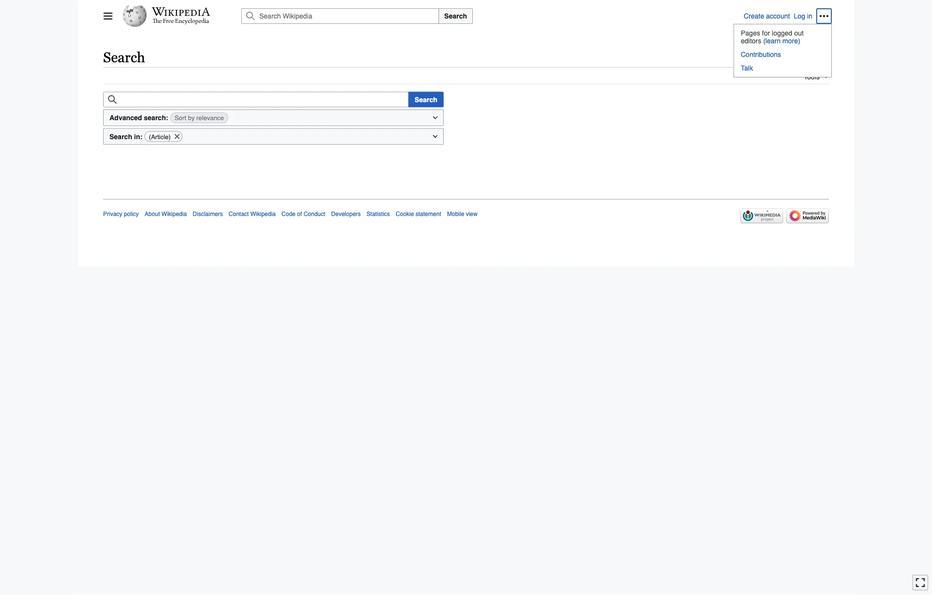 Task type: vqa. For each thing, say whether or not it's contained in the screenshot.
"SEARCH BOX" at the left top of page
yes



Task type: describe. For each thing, give the bounding box(es) containing it.
developers link
[[331, 211, 361, 218]]

wikimedia foundation image
[[741, 208, 784, 224]]

account
[[767, 12, 790, 20]]

tools
[[804, 73, 820, 81]]

Search search field
[[230, 8, 744, 24]]

about wikipedia
[[145, 211, 187, 218]]

view
[[466, 211, 478, 218]]

sort by relevance
[[175, 114, 224, 122]]

contributions link
[[734, 48, 832, 61]]

disclaimers link
[[193, 211, 223, 218]]

search inside search box
[[445, 12, 467, 20]]

talk
[[741, 64, 753, 72]]

mobile view
[[447, 211, 478, 218]]

the free encyclopedia image
[[153, 18, 210, 25]]

search in:
[[110, 133, 142, 141]]

code of conduct link
[[282, 211, 326, 218]]

talk link
[[734, 61, 832, 75]]

create
[[744, 12, 765, 20]]

remove image
[[174, 132, 181, 141]]

search main content
[[99, 44, 833, 175]]

cookie statement
[[396, 211, 441, 218]]

statistics link
[[367, 211, 390, 218]]

advanced search:
[[110, 114, 168, 122]]

create account link
[[744, 12, 790, 20]]

learn more link
[[764, 37, 801, 45]]

create account log in
[[744, 12, 813, 20]]

about
[[145, 211, 160, 218]]

privacy policy link
[[103, 211, 139, 218]]

by
[[188, 114, 195, 122]]

sort
[[175, 114, 186, 122]]

personal tools navigation
[[734, 8, 832, 77]]

for
[[763, 29, 770, 37]]

powered by mediawiki image
[[787, 208, 829, 224]]

Search Wikipedia search field
[[241, 8, 439, 24]]

about wikipedia link
[[145, 211, 187, 218]]

more
[[783, 37, 798, 45]]

fullscreen image
[[916, 578, 926, 588]]

search:
[[144, 114, 168, 122]]

search button inside main content
[[409, 92, 444, 107]]

advanced
[[110, 114, 142, 122]]

contact wikipedia link
[[229, 211, 276, 218]]

conduct
[[304, 211, 326, 218]]

in
[[808, 12, 813, 20]]



Task type: locate. For each thing, give the bounding box(es) containing it.
footer containing privacy policy
[[103, 199, 829, 226]]

log
[[794, 12, 806, 20]]

search in: element
[[103, 128, 444, 145]]

logged
[[772, 29, 793, 37]]

out
[[795, 29, 804, 37]]

None search field
[[103, 92, 409, 107]]

wikipedia for about wikipedia
[[162, 211, 187, 218]]

ellipsis image
[[820, 11, 829, 21]]

contributions
[[741, 51, 781, 58]]

pages for logged out editors
[[741, 29, 804, 45]]

log in link
[[794, 12, 813, 20]]

of
[[297, 211, 302, 218]]

policy
[[124, 211, 139, 218]]

cookie
[[396, 211, 414, 218]]

privacy
[[103, 211, 122, 218]]

footer
[[103, 199, 829, 226]]

1 wikipedia from the left
[[162, 211, 187, 218]]

wikipedia right the about
[[162, 211, 187, 218]]

code of conduct
[[282, 211, 326, 218]]

1 horizontal spatial wikipedia
[[251, 211, 276, 218]]

wikipedia for contact wikipedia
[[251, 211, 276, 218]]

(article)
[[149, 133, 171, 141]]

privacy policy
[[103, 211, 139, 218]]

statement
[[416, 211, 441, 218]]

pages
[[741, 29, 761, 37]]

0 horizontal spatial wikipedia
[[162, 211, 187, 218]]

1 vertical spatial search button
[[409, 92, 444, 107]]

relevance
[[197, 114, 224, 122]]

mobile view link
[[447, 211, 478, 218]]

cookie statement link
[[396, 211, 441, 218]]

mobile
[[447, 211, 464, 218]]

advanced search: element
[[103, 109, 444, 126]]

learn more
[[766, 37, 798, 45]]

wikipedia right contact
[[251, 211, 276, 218]]

menu image
[[103, 11, 113, 21]]

developers
[[331, 211, 361, 218]]

wikipedia image
[[152, 7, 210, 16]]

search
[[445, 12, 467, 20], [103, 49, 145, 65], [415, 96, 438, 103], [110, 133, 132, 141]]

wikipedia
[[162, 211, 187, 218], [251, 211, 276, 218]]

code
[[282, 211, 296, 218]]

in:
[[134, 133, 142, 141]]

learn
[[766, 37, 781, 45]]

0 vertical spatial search button
[[439, 8, 473, 24]]

contact
[[229, 211, 249, 218]]

disclaimers
[[193, 211, 223, 218]]

editors
[[741, 37, 762, 45]]

contact wikipedia
[[229, 211, 276, 218]]

none search field inside search main content
[[103, 92, 409, 107]]

search button
[[439, 8, 473, 24], [409, 92, 444, 107]]

2 wikipedia from the left
[[251, 211, 276, 218]]

statistics
[[367, 211, 390, 218]]



